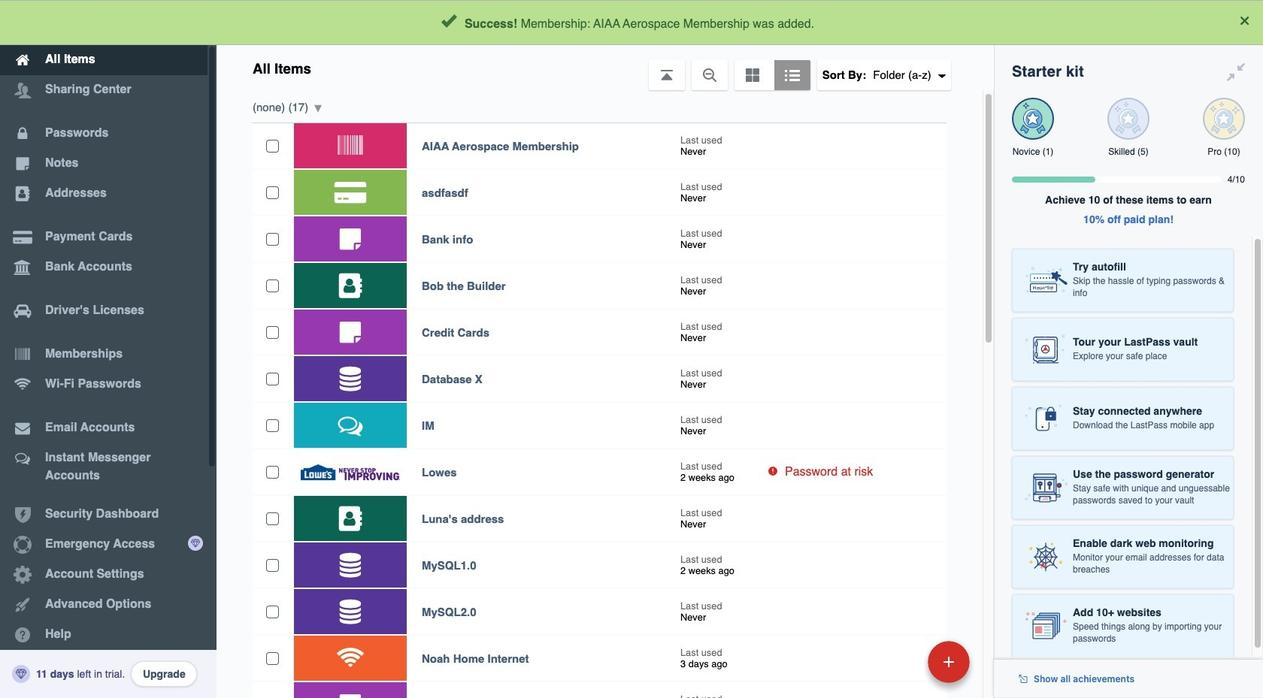 Task type: vqa. For each thing, say whether or not it's contained in the screenshot.
New item 'navigation'
yes



Task type: locate. For each thing, give the bounding box(es) containing it.
alert
[[0, 0, 1263, 45]]

new item element
[[825, 641, 975, 684]]

new item navigation
[[825, 637, 979, 699]]



Task type: describe. For each thing, give the bounding box(es) containing it.
Search search field
[[356, 6, 957, 39]]

vault options navigation
[[217, 45, 994, 90]]

search my vault text field
[[356, 6, 957, 39]]

main navigation navigation
[[0, 0, 217, 699]]



